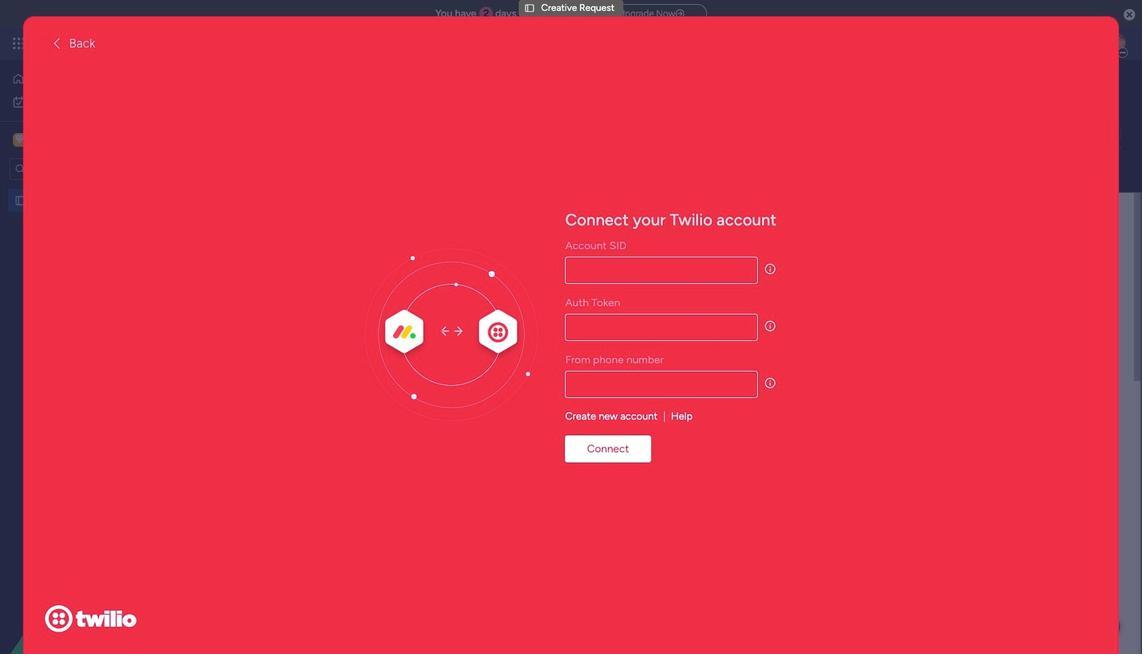Task type: describe. For each thing, give the bounding box(es) containing it.
dapulse close image
[[1124, 8, 1136, 22]]

Search in workspace field
[[29, 162, 114, 177]]

Choose a date date field
[[477, 649, 838, 655]]

connect image
[[366, 249, 538, 422]]

1 group from the top
[[477, 299, 838, 378]]

form form
[[180, 193, 1141, 655]]

3 group from the top
[[477, 551, 838, 578]]

lottie animation element
[[0, 518, 173, 655]]

select product image
[[12, 37, 26, 50]]

2 vertical spatial option
[[0, 188, 173, 191]]

collapse board header image
[[1108, 128, 1119, 139]]

james peterson image
[[1105, 33, 1126, 54]]

back image
[[50, 37, 64, 50]]



Task type: vqa. For each thing, say whether or not it's contained in the screenshot.
"dapulse close" image
yes



Task type: locate. For each thing, give the bounding box(es) containing it.
name text field
[[477, 334, 838, 361]]

public board image
[[14, 194, 27, 207]]

group
[[477, 299, 838, 378], [477, 378, 838, 515], [477, 551, 838, 578], [477, 649, 838, 655]]

list box
[[0, 186, 173, 396]]

dapulse rightstroke image
[[676, 9, 685, 19]]

option
[[8, 68, 165, 90], [8, 91, 165, 113], [0, 188, 173, 191]]

workspace selection element
[[13, 132, 142, 148]]

None text field
[[565, 371, 758, 399]]

lottie animation image
[[0, 518, 173, 655]]

None text field
[[565, 257, 758, 284], [565, 314, 758, 342], [477, 413, 838, 499], [565, 257, 758, 284], [565, 314, 758, 342], [477, 413, 838, 499]]

0 vertical spatial option
[[8, 68, 165, 90]]

1 vertical spatial option
[[8, 91, 165, 113]]

option up workspace selection element on the left top
[[8, 91, 165, 113]]

option down back image
[[8, 68, 165, 90]]

2 group from the top
[[477, 378, 838, 515]]

option down search in workspace field
[[0, 188, 173, 191]]

workspace image
[[15, 133, 24, 148]]

workspace image
[[13, 133, 27, 148]]

4 group from the top
[[477, 649, 838, 655]]



